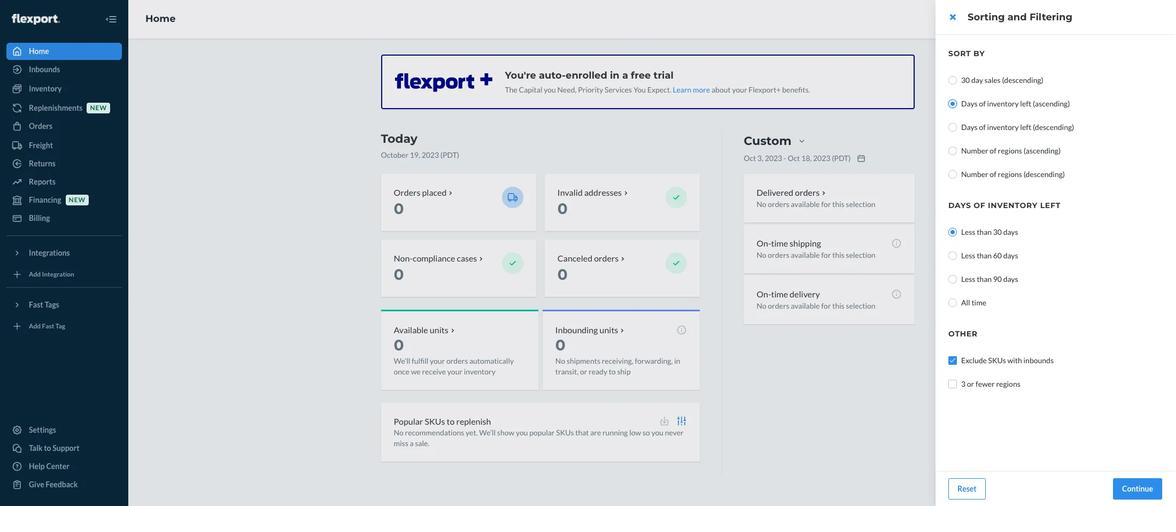 Task type: vqa. For each thing, say whether or not it's contained in the screenshot.
days associated with Less than 30 days
yes



Task type: describe. For each thing, give the bounding box(es) containing it.
3 or fewer regions
[[962, 379, 1021, 388]]

day
[[972, 75, 984, 85]]

reset button
[[949, 478, 986, 500]]

0 vertical spatial 30
[[962, 75, 971, 85]]

than for 60
[[978, 251, 992, 260]]

regions for (descending)
[[999, 170, 1023, 179]]

1 vertical spatial (descending)
[[1034, 123, 1075, 132]]

days for less than 60 days
[[1004, 251, 1019, 260]]

1 vertical spatial (ascending)
[[1024, 146, 1062, 155]]

90
[[994, 274, 1003, 284]]

sort
[[949, 49, 972, 58]]

less for less than 90 days
[[962, 274, 976, 284]]

less for less than 30 days
[[962, 227, 976, 236]]

other
[[949, 329, 978, 339]]

continue button
[[1114, 478, 1163, 500]]

left for days of inventory left (descending)
[[1021, 123, 1032, 132]]

left for days of inventory left
[[1041, 201, 1062, 210]]

days for less than 90 days
[[1004, 274, 1019, 284]]

inventory for days of inventory left (descending)
[[988, 123, 1020, 132]]

number for number of regions (descending)
[[962, 170, 989, 179]]

or
[[968, 379, 975, 388]]

sales
[[985, 75, 1001, 85]]

than for 30
[[978, 227, 992, 236]]

30 day sales (descending)
[[962, 75, 1044, 85]]

less than 60 days
[[962, 251, 1019, 260]]

of for days of inventory left (descending)
[[980, 123, 987, 132]]

inbounds
[[1024, 356, 1055, 365]]

60
[[994, 251, 1003, 260]]

days of inventory left (ascending)
[[962, 99, 1071, 108]]

regions for (ascending)
[[999, 146, 1023, 155]]

days of inventory left
[[949, 201, 1062, 210]]

left for days of inventory left (ascending)
[[1021, 99, 1032, 108]]

days for days of inventory left (ascending)
[[962, 99, 978, 108]]

2 vertical spatial regions
[[997, 379, 1021, 388]]



Task type: locate. For each thing, give the bounding box(es) containing it.
0 horizontal spatial 30
[[962, 75, 971, 85]]

of for days of inventory left (ascending)
[[980, 99, 987, 108]]

2 days from the top
[[962, 123, 978, 132]]

of for number of regions (ascending)
[[991, 146, 997, 155]]

(descending) down number of regions (ascending)
[[1024, 170, 1066, 179]]

days
[[949, 201, 972, 210], [1004, 227, 1019, 236], [1004, 251, 1019, 260], [1004, 274, 1019, 284]]

0 vertical spatial (descending)
[[1003, 75, 1044, 85]]

0 vertical spatial (ascending)
[[1034, 99, 1071, 108]]

1 vertical spatial than
[[978, 251, 992, 260]]

days down days of inventory left
[[1004, 227, 1019, 236]]

inventory up number of regions (ascending)
[[988, 123, 1020, 132]]

than
[[978, 227, 992, 236], [978, 251, 992, 260], [978, 274, 992, 284]]

with
[[1008, 356, 1023, 365]]

fewer
[[976, 379, 996, 388]]

1 vertical spatial less
[[962, 251, 976, 260]]

less up less than 60 days
[[962, 227, 976, 236]]

inventory down number of regions (descending)
[[989, 201, 1039, 210]]

left up days of inventory left (descending)
[[1021, 99, 1032, 108]]

3 less from the top
[[962, 274, 976, 284]]

30 left day
[[962, 75, 971, 85]]

2 vertical spatial than
[[978, 274, 992, 284]]

by
[[974, 49, 986, 58]]

of down day
[[980, 99, 987, 108]]

1 vertical spatial regions
[[999, 170, 1023, 179]]

sorting
[[968, 11, 1006, 23]]

(descending) down days of inventory left (ascending)
[[1034, 123, 1075, 132]]

1 vertical spatial left
[[1021, 123, 1032, 132]]

left down number of regions (descending)
[[1041, 201, 1062, 210]]

all
[[962, 298, 971, 307]]

0 vertical spatial days
[[962, 99, 978, 108]]

time
[[972, 298, 987, 307]]

days
[[962, 99, 978, 108], [962, 123, 978, 132]]

None checkbox
[[949, 356, 958, 365], [949, 380, 958, 388], [949, 356, 958, 365], [949, 380, 958, 388]]

days of inventory left (descending)
[[962, 123, 1075, 132]]

None radio
[[949, 147, 958, 155], [949, 170, 958, 179], [949, 275, 958, 284], [949, 147, 958, 155], [949, 170, 958, 179], [949, 275, 958, 284]]

(ascending) down days of inventory left (descending)
[[1024, 146, 1062, 155]]

0 vertical spatial inventory
[[988, 99, 1020, 108]]

inventory
[[988, 99, 1020, 108], [988, 123, 1020, 132], [989, 201, 1039, 210]]

exclude
[[962, 356, 988, 365]]

inventory for days of inventory left (ascending)
[[988, 99, 1020, 108]]

of up number of regions (descending)
[[991, 146, 997, 155]]

of for days of inventory left
[[974, 201, 986, 210]]

regions down number of regions (ascending)
[[999, 170, 1023, 179]]

0 vertical spatial less
[[962, 227, 976, 236]]

number of regions (ascending)
[[962, 146, 1062, 155]]

less left 60
[[962, 251, 976, 260]]

filtering
[[1030, 11, 1073, 23]]

days right 60
[[1004, 251, 1019, 260]]

sorting and filtering
[[968, 11, 1073, 23]]

and
[[1008, 11, 1028, 23]]

(descending) for number of regions (descending)
[[1024, 170, 1066, 179]]

of
[[980, 99, 987, 108], [980, 123, 987, 132], [991, 146, 997, 155], [991, 170, 997, 179], [974, 201, 986, 210]]

of for number of regions (descending)
[[991, 170, 997, 179]]

continue
[[1123, 484, 1154, 493]]

1 number from the top
[[962, 146, 989, 155]]

skus
[[989, 356, 1007, 365]]

left
[[1021, 99, 1032, 108], [1021, 123, 1032, 132], [1041, 201, 1062, 210]]

(ascending)
[[1034, 99, 1071, 108], [1024, 146, 1062, 155]]

regions up number of regions (descending)
[[999, 146, 1023, 155]]

less than 30 days
[[962, 227, 1019, 236]]

2 number from the top
[[962, 170, 989, 179]]

of up number of regions (ascending)
[[980, 123, 987, 132]]

(ascending) up days of inventory left (descending)
[[1034, 99, 1071, 108]]

1 vertical spatial days
[[962, 123, 978, 132]]

1 vertical spatial 30
[[994, 227, 1003, 236]]

0 vertical spatial than
[[978, 227, 992, 236]]

less
[[962, 227, 976, 236], [962, 251, 976, 260], [962, 274, 976, 284]]

(descending) for 30 day sales (descending)
[[1003, 75, 1044, 85]]

than left 90
[[978, 274, 992, 284]]

regions
[[999, 146, 1023, 155], [999, 170, 1023, 179], [997, 379, 1021, 388]]

1 vertical spatial number
[[962, 170, 989, 179]]

days right 90
[[1004, 274, 1019, 284]]

1 days from the top
[[962, 99, 978, 108]]

0 vertical spatial number
[[962, 146, 989, 155]]

less than 90 days
[[962, 274, 1019, 284]]

regions right fewer
[[997, 379, 1021, 388]]

than left 60
[[978, 251, 992, 260]]

None radio
[[949, 76, 958, 85], [949, 100, 958, 108], [949, 123, 958, 132], [949, 228, 958, 236], [949, 251, 958, 260], [949, 299, 958, 307], [949, 76, 958, 85], [949, 100, 958, 108], [949, 123, 958, 132], [949, 228, 958, 236], [949, 251, 958, 260], [949, 299, 958, 307]]

inventory down 30 day sales (descending)
[[988, 99, 1020, 108]]

number for number of regions (ascending)
[[962, 146, 989, 155]]

less up all
[[962, 274, 976, 284]]

close image
[[950, 13, 956, 21]]

days for less than 30 days
[[1004, 227, 1019, 236]]

1 less from the top
[[962, 227, 976, 236]]

than up less than 60 days
[[978, 227, 992, 236]]

number up days of inventory left
[[962, 170, 989, 179]]

all time
[[962, 298, 987, 307]]

2 vertical spatial inventory
[[989, 201, 1039, 210]]

of up less than 30 days
[[974, 201, 986, 210]]

number
[[962, 146, 989, 155], [962, 170, 989, 179]]

reset
[[958, 484, 977, 493]]

number up number of regions (descending)
[[962, 146, 989, 155]]

3
[[962, 379, 966, 388]]

30
[[962, 75, 971, 85], [994, 227, 1003, 236]]

1 vertical spatial inventory
[[988, 123, 1020, 132]]

number of regions (descending)
[[962, 170, 1066, 179]]

2 less from the top
[[962, 251, 976, 260]]

1 than from the top
[[978, 227, 992, 236]]

2 vertical spatial left
[[1041, 201, 1062, 210]]

2 vertical spatial less
[[962, 274, 976, 284]]

0 vertical spatial left
[[1021, 99, 1032, 108]]

than for 90
[[978, 274, 992, 284]]

exclude skus with inbounds
[[962, 356, 1055, 365]]

3 than from the top
[[978, 274, 992, 284]]

left down days of inventory left (ascending)
[[1021, 123, 1032, 132]]

inventory for days of inventory left
[[989, 201, 1039, 210]]

2 vertical spatial (descending)
[[1024, 170, 1066, 179]]

(descending) up days of inventory left (ascending)
[[1003, 75, 1044, 85]]

30 up 60
[[994, 227, 1003, 236]]

days up less than 30 days
[[949, 201, 972, 210]]

(descending)
[[1003, 75, 1044, 85], [1034, 123, 1075, 132], [1024, 170, 1066, 179]]

0 vertical spatial regions
[[999, 146, 1023, 155]]

1 horizontal spatial 30
[[994, 227, 1003, 236]]

of down number of regions (ascending)
[[991, 170, 997, 179]]

sort by
[[949, 49, 986, 58]]

2 than from the top
[[978, 251, 992, 260]]

less for less than 60 days
[[962, 251, 976, 260]]

days for days of inventory left (descending)
[[962, 123, 978, 132]]



